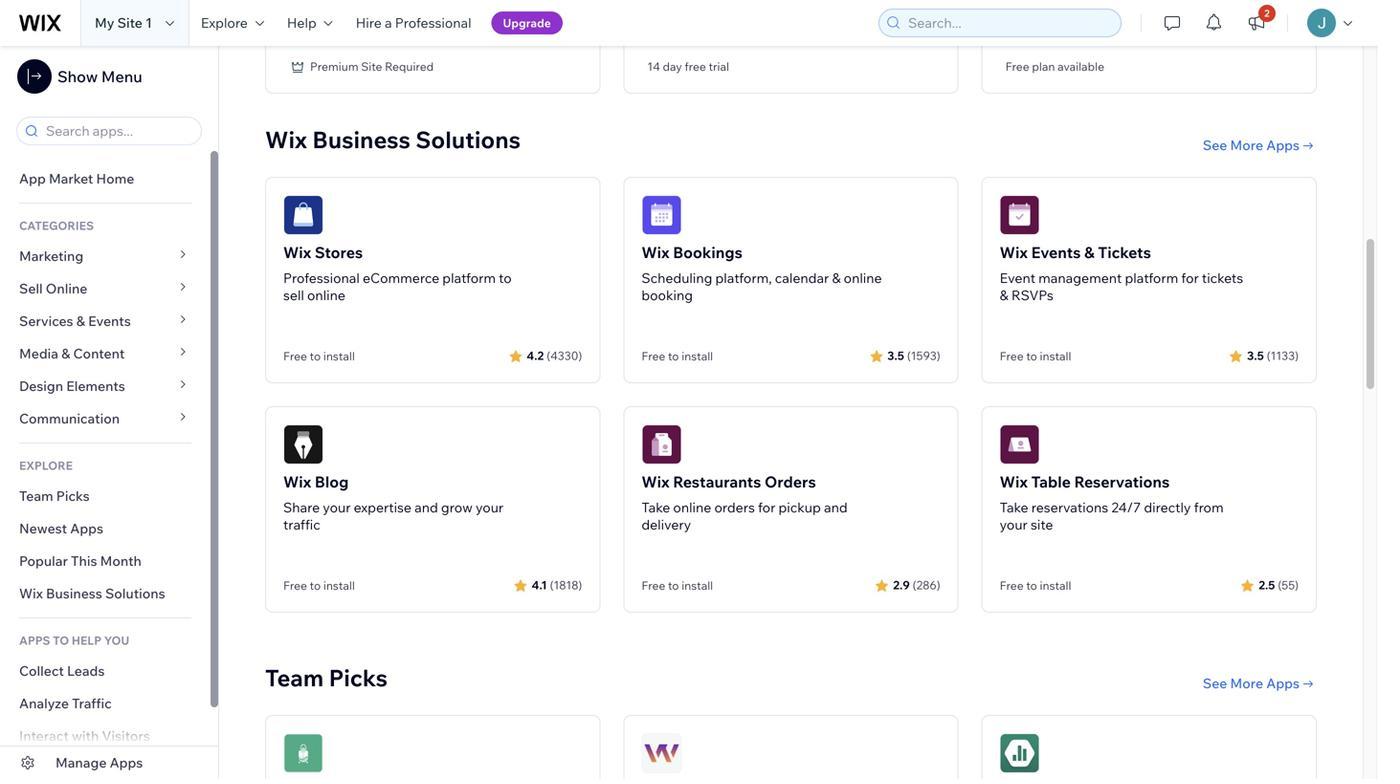 Task type: locate. For each thing, give the bounding box(es) containing it.
professional right "a"
[[395, 14, 471, 31]]

1 horizontal spatial business
[[312, 126, 410, 154]]

wix for wix events & tickets
[[1000, 243, 1028, 262]]

1 horizontal spatial and
[[824, 500, 848, 517]]

2 more from the top
[[1230, 676, 1263, 693]]

team down explore
[[19, 488, 53, 505]]

free down the sell
[[283, 350, 307, 364]]

free down delivery
[[642, 579, 665, 594]]

1 platform from the left
[[442, 270, 496, 287]]

install
[[323, 350, 355, 364], [682, 350, 713, 364], [1040, 350, 1071, 364], [323, 579, 355, 594], [682, 579, 713, 594], [1040, 579, 1071, 594]]

0 horizontal spatial team picks
[[19, 488, 90, 505]]

site right premium
[[361, 60, 382, 74]]

share
[[283, 500, 320, 517]]

0 horizontal spatial team
[[19, 488, 53, 505]]

free to install down the sell
[[283, 350, 355, 364]]

for right orders
[[758, 500, 776, 517]]

1 vertical spatial site
[[361, 60, 382, 74]]

and
[[415, 500, 438, 517], [824, 500, 848, 517]]

wix inside wix stores professional ecommerce platform to sell online
[[283, 243, 311, 262]]

free down rsvps
[[1000, 350, 1024, 364]]

wix down "wix stores logo"
[[283, 243, 311, 262]]

1 vertical spatial wix business solutions
[[19, 586, 165, 602]]

see more apps for team picks
[[1203, 676, 1300, 693]]

delivery
[[642, 517, 691, 534]]

& inside 'link'
[[76, 313, 85, 330]]

free to install down delivery
[[642, 579, 713, 594]]

wix down popular
[[19, 586, 43, 602]]

team picks inside 'sidebar' element
[[19, 488, 90, 505]]

events up 'management'
[[1031, 243, 1081, 262]]

wix blog share your expertise and grow your traffic
[[283, 473, 504, 534]]

free
[[1006, 60, 1029, 74], [283, 350, 307, 364], [642, 350, 665, 364], [1000, 350, 1024, 364], [283, 579, 307, 594], [642, 579, 665, 594], [1000, 579, 1024, 594]]

to for wix blog
[[310, 579, 321, 594]]

2 horizontal spatial online
[[844, 270, 882, 287]]

more for team picks
[[1230, 676, 1263, 693]]

newest
[[19, 521, 67, 537]]

a
[[385, 14, 392, 31]]

team picks
[[19, 488, 90, 505], [265, 664, 388, 693]]

table
[[1031, 473, 1071, 492]]

business inside "link"
[[46, 586, 102, 602]]

team picks up vacation mode logo
[[265, 664, 388, 693]]

manage apps link
[[0, 747, 218, 780]]

wix up share
[[283, 473, 311, 492]]

wix table reservations logo image
[[1000, 425, 1040, 465]]

solutions
[[416, 126, 521, 154], [105, 586, 165, 602]]

calendar
[[775, 270, 829, 287]]

online up delivery
[[673, 500, 711, 517]]

communication link
[[0, 403, 211, 435]]

home
[[96, 170, 134, 187]]

media & content
[[19, 345, 125, 362]]

1 horizontal spatial platform
[[1125, 270, 1178, 287]]

0 horizontal spatial take
[[642, 500, 670, 517]]

wix blog logo image
[[283, 425, 323, 465]]

4.1
[[532, 579, 547, 593]]

apps to help you
[[19, 634, 129, 648]]

free to install down rsvps
[[1000, 350, 1071, 364]]

0 vertical spatial events
[[1031, 243, 1081, 262]]

for left tickets
[[1181, 270, 1199, 287]]

2 3.5 from the left
[[1247, 349, 1264, 363]]

free right (286)
[[1000, 579, 1024, 594]]

3.5 for platform,
[[887, 349, 904, 363]]

reservations
[[1031, 500, 1108, 517]]

this
[[71, 553, 97, 570]]

1 see more apps from the top
[[1203, 137, 1300, 154]]

see more apps
[[1203, 137, 1300, 154], [1203, 676, 1300, 693]]

1 vertical spatial professional
[[283, 270, 360, 287]]

show
[[57, 67, 98, 86]]

to inside wix stores professional ecommerce platform to sell online
[[499, 270, 512, 287]]

collect leads
[[19, 663, 105, 680]]

analyze traffic link
[[0, 688, 211, 721]]

& down event
[[1000, 287, 1008, 304]]

0 horizontal spatial online
[[307, 287, 345, 304]]

free to install for events
[[1000, 350, 1071, 364]]

wix up event
[[1000, 243, 1028, 262]]

wix inside wix table reservations take reservations 24/7 directly from your site
[[1000, 473, 1028, 492]]

0 horizontal spatial wix business solutions
[[19, 586, 165, 602]]

0 horizontal spatial business
[[46, 586, 102, 602]]

wix business solutions down the required
[[265, 126, 521, 154]]

1 horizontal spatial team
[[265, 664, 324, 693]]

1 horizontal spatial events
[[1031, 243, 1081, 262]]

1 vertical spatial see more apps button
[[1203, 676, 1317, 693]]

business down popular this month on the left bottom
[[46, 586, 102, 602]]

0 horizontal spatial and
[[415, 500, 438, 517]]

business down premium site required
[[312, 126, 410, 154]]

free to install for bookings
[[642, 350, 713, 364]]

solutions down the required
[[416, 126, 521, 154]]

install down site
[[1040, 579, 1071, 594]]

1 and from the left
[[415, 500, 438, 517]]

your down blog
[[323, 500, 351, 517]]

1 vertical spatial picks
[[329, 664, 388, 693]]

expertise
[[354, 500, 412, 517]]

free down booking
[[642, 350, 665, 364]]

3.5 left (1593)
[[887, 349, 904, 363]]

wix inside wix restaurants orders take online orders for pickup and delivery
[[642, 473, 670, 492]]

vacation mode logo image
[[283, 734, 323, 774]]

24/7
[[1111, 500, 1141, 517]]

3.5 left (1133)
[[1247, 349, 1264, 363]]

trial
[[709, 60, 729, 74]]

wix up "wix stores logo"
[[265, 126, 307, 154]]

interact with visitors
[[19, 728, 150, 745]]

see more apps for wix business solutions
[[1203, 137, 1300, 154]]

orders
[[714, 500, 755, 517]]

1 horizontal spatial online
[[673, 500, 711, 517]]

2 see more apps from the top
[[1203, 676, 1300, 693]]

0 horizontal spatial your
[[323, 500, 351, 517]]

team picks down explore
[[19, 488, 90, 505]]

take left the reservations
[[1000, 500, 1028, 517]]

site left 1
[[117, 14, 143, 31]]

3.5 (1133)
[[1247, 349, 1299, 363]]

0 vertical spatial team
[[19, 488, 53, 505]]

1 see more apps button from the top
[[1203, 137, 1317, 154]]

free to install for blog
[[283, 579, 355, 594]]

install down expertise
[[323, 579, 355, 594]]

& up media & content
[[76, 313, 85, 330]]

see more apps button
[[1203, 137, 1317, 154], [1203, 676, 1317, 693]]

install down delivery
[[682, 579, 713, 594]]

0 vertical spatial for
[[1181, 270, 1199, 287]]

professional down stores
[[283, 270, 360, 287]]

analyze traffic
[[19, 696, 112, 713]]

1 take from the left
[[642, 500, 670, 517]]

take inside wix table reservations take reservations 24/7 directly from your site
[[1000, 500, 1028, 517]]

2 see from the top
[[1203, 676, 1227, 693]]

online right the sell
[[307, 287, 345, 304]]

(4330)
[[547, 349, 582, 363]]

professional inside wix stores professional ecommerce platform to sell online
[[283, 270, 360, 287]]

0 vertical spatial see more apps
[[1203, 137, 1300, 154]]

elements
[[66, 378, 125, 395]]

platform right ecommerce
[[442, 270, 496, 287]]

hire a professional
[[356, 14, 471, 31]]

0 vertical spatial site
[[117, 14, 143, 31]]

2 take from the left
[[1000, 500, 1028, 517]]

install for &
[[1040, 350, 1071, 364]]

1 see from the top
[[1203, 137, 1227, 154]]

2 platform from the left
[[1125, 270, 1178, 287]]

to for wix events & tickets
[[1026, 350, 1037, 364]]

1 horizontal spatial picks
[[329, 664, 388, 693]]

1 horizontal spatial team picks
[[265, 664, 388, 693]]

0 vertical spatial online
[[844, 270, 882, 287]]

platform inside wix stores professional ecommerce platform to sell online
[[442, 270, 496, 287]]

available
[[1058, 60, 1104, 74]]

1 horizontal spatial 3.5
[[1247, 349, 1264, 363]]

1 vertical spatial see
[[1203, 676, 1227, 693]]

show menu
[[57, 67, 142, 86]]

wix bookings logo image
[[642, 195, 682, 236]]

wix business solutions down this
[[19, 586, 165, 602]]

premium site required
[[310, 60, 434, 74]]

your
[[323, 500, 351, 517], [476, 500, 504, 517], [1000, 517, 1028, 534]]

app
[[19, 170, 46, 187]]

1 vertical spatial online
[[307, 287, 345, 304]]

1 horizontal spatial site
[[361, 60, 382, 74]]

1 more from the top
[[1230, 137, 1263, 154]]

events inside 'link'
[[88, 313, 131, 330]]

0 vertical spatial more
[[1230, 137, 1263, 154]]

reservations
[[1074, 473, 1170, 492]]

wix bookings scheduling platform, calendar & online booking
[[642, 243, 882, 304]]

2.5
[[1259, 579, 1275, 593]]

wix
[[265, 126, 307, 154], [283, 243, 311, 262], [642, 243, 670, 262], [1000, 243, 1028, 262], [283, 473, 311, 492], [642, 473, 670, 492], [1000, 473, 1028, 492], [19, 586, 43, 602]]

1 horizontal spatial professional
[[395, 14, 471, 31]]

2 button
[[1236, 0, 1278, 46]]

1 vertical spatial solutions
[[105, 586, 165, 602]]

0 vertical spatial see
[[1203, 137, 1227, 154]]

events
[[1031, 243, 1081, 262], [88, 313, 131, 330]]

premium
[[310, 60, 359, 74]]

1 vertical spatial business
[[46, 586, 102, 602]]

wix inside wix bookings scheduling platform, calendar & online booking
[[642, 243, 670, 262]]

take
[[642, 500, 670, 517], [1000, 500, 1028, 517]]

for
[[1181, 270, 1199, 287], [758, 500, 776, 517]]

free for wix stores
[[283, 350, 307, 364]]

your right grow at bottom
[[476, 500, 504, 517]]

wix events & tickets logo image
[[1000, 195, 1040, 236]]

more
[[1230, 137, 1263, 154], [1230, 676, 1263, 693]]

& right calendar
[[832, 270, 841, 287]]

1 horizontal spatial for
[[1181, 270, 1199, 287]]

take for wix restaurants orders
[[642, 500, 670, 517]]

1 horizontal spatial solutions
[[416, 126, 521, 154]]

free for wix restaurants orders
[[642, 579, 665, 594]]

install up wix blog logo
[[323, 350, 355, 364]]

0 horizontal spatial solutions
[[105, 586, 165, 602]]

0 horizontal spatial picks
[[56, 488, 90, 505]]

install down rsvps
[[1040, 350, 1071, 364]]

and left grow at bottom
[[415, 500, 438, 517]]

and inside wix restaurants orders take online orders for pickup and delivery
[[824, 500, 848, 517]]

site for my
[[117, 14, 143, 31]]

site for premium
[[361, 60, 382, 74]]

2 horizontal spatial your
[[1000, 517, 1028, 534]]

1 vertical spatial team
[[265, 664, 324, 693]]

0 vertical spatial picks
[[56, 488, 90, 505]]

sell online link
[[0, 273, 211, 305]]

wix for wix blog
[[283, 473, 311, 492]]

0 vertical spatial professional
[[395, 14, 471, 31]]

1 vertical spatial for
[[758, 500, 776, 517]]

required
[[385, 60, 434, 74]]

2
[[1264, 7, 1270, 19]]

0 horizontal spatial professional
[[283, 270, 360, 287]]

my site 1
[[95, 14, 152, 31]]

rsvps
[[1011, 287, 1054, 304]]

0 horizontal spatial events
[[88, 313, 131, 330]]

wix inside the wix events & tickets event management platform for tickets & rsvps
[[1000, 243, 1028, 262]]

your left site
[[1000, 517, 1028, 534]]

leads
[[67, 663, 105, 680]]

1 vertical spatial events
[[88, 313, 131, 330]]

free
[[685, 60, 706, 74]]

0 vertical spatial wix business solutions
[[265, 126, 521, 154]]

pickup
[[779, 500, 821, 517]]

events down sell online "link" at the top left of the page
[[88, 313, 131, 330]]

solutions down month
[[105, 586, 165, 602]]

online right calendar
[[844, 270, 882, 287]]

free to install down site
[[1000, 579, 1071, 594]]

wix left table in the right bottom of the page
[[1000, 473, 1028, 492]]

to for wix restaurants orders
[[668, 579, 679, 594]]

0 vertical spatial see more apps button
[[1203, 137, 1317, 154]]

upgrade
[[503, 16, 551, 30]]

0 horizontal spatial site
[[117, 14, 143, 31]]

wix inside wix blog share your expertise and grow your traffic
[[283, 473, 311, 492]]

0 horizontal spatial 3.5
[[887, 349, 904, 363]]

free to install down traffic
[[283, 579, 355, 594]]

site
[[1031, 517, 1053, 534]]

business
[[312, 126, 410, 154], [46, 586, 102, 602]]

show menu button
[[17, 59, 142, 94]]

hire a professional link
[[344, 0, 483, 46]]

online inside wix bookings scheduling platform, calendar & online booking
[[844, 270, 882, 287]]

0 horizontal spatial for
[[758, 500, 776, 517]]

free to install down booking
[[642, 350, 713, 364]]

free to install for restaurants
[[642, 579, 713, 594]]

day
[[663, 60, 682, 74]]

2 vertical spatial online
[[673, 500, 711, 517]]

1 vertical spatial more
[[1230, 676, 1263, 693]]

2 see more apps button from the top
[[1203, 676, 1317, 693]]

0 vertical spatial team picks
[[19, 488, 90, 505]]

(55)
[[1278, 579, 1299, 593]]

wix up scheduling
[[642, 243, 670, 262]]

install down booking
[[682, 350, 713, 364]]

app market home
[[19, 170, 134, 187]]

wix business solutions link
[[0, 578, 211, 611]]

wix down wix restaurants orders logo
[[642, 473, 670, 492]]

marketing
[[19, 248, 83, 265]]

take inside wix restaurants orders take online orders for pickup and delivery
[[642, 500, 670, 517]]

and right pickup
[[824, 500, 848, 517]]

2 and from the left
[[824, 500, 848, 517]]

1 horizontal spatial take
[[1000, 500, 1028, 517]]

apps
[[19, 634, 50, 648]]

take up delivery
[[642, 500, 670, 517]]

1 3.5 from the left
[[887, 349, 904, 363]]

free down traffic
[[283, 579, 307, 594]]

& right media
[[61, 345, 70, 362]]

1 horizontal spatial wix business solutions
[[265, 126, 521, 154]]

platform down the "tickets" on the top
[[1125, 270, 1178, 287]]

1 vertical spatial see more apps
[[1203, 676, 1300, 693]]

team up vacation mode logo
[[265, 664, 324, 693]]

free plan available
[[1006, 60, 1104, 74]]

0 horizontal spatial platform
[[442, 270, 496, 287]]

0 vertical spatial solutions
[[416, 126, 521, 154]]

free for wix events & tickets
[[1000, 350, 1024, 364]]



Task type: vqa. For each thing, say whether or not it's contained in the screenshot.


Task type: describe. For each thing, give the bounding box(es) containing it.
install for scheduling
[[682, 350, 713, 364]]

plan
[[1032, 60, 1055, 74]]

help
[[287, 14, 317, 31]]

management
[[1039, 270, 1122, 287]]

wix events & tickets event management platform for tickets & rsvps
[[1000, 243, 1243, 304]]

marketing link
[[0, 240, 211, 273]]

install for share
[[323, 579, 355, 594]]

professional for stores
[[283, 270, 360, 287]]

free for wix table reservations
[[1000, 579, 1024, 594]]

menu
[[101, 67, 142, 86]]

tickets
[[1202, 270, 1243, 287]]

(1593)
[[907, 349, 940, 363]]

4.2 (4330)
[[527, 349, 582, 363]]

wix stores professional ecommerce platform to sell online
[[283, 243, 512, 304]]

tickets
[[1098, 243, 1151, 262]]

platform inside the wix events & tickets event management platform for tickets & rsvps
[[1125, 270, 1178, 287]]

stores
[[315, 243, 363, 262]]

14 day free trial
[[647, 60, 729, 74]]

free for wix bookings
[[642, 350, 665, 364]]

Search... field
[[902, 10, 1115, 36]]

Search apps... field
[[40, 118, 195, 145]]

take for wix table reservations
[[1000, 500, 1028, 517]]

your inside wix table reservations take reservations 24/7 directly from your site
[[1000, 517, 1028, 534]]

0 vertical spatial business
[[312, 126, 410, 154]]

4.1 (1818)
[[532, 579, 582, 593]]

manage apps
[[56, 755, 143, 772]]

wix stores logo image
[[283, 195, 323, 236]]

and inside wix blog share your expertise and grow your traffic
[[415, 500, 438, 517]]

services & events link
[[0, 305, 211, 338]]

my
[[95, 14, 114, 31]]

design elements link
[[0, 370, 211, 403]]

3.5 for tickets
[[1247, 349, 1264, 363]]

team picks link
[[0, 480, 211, 513]]

14
[[647, 60, 660, 74]]

traffic
[[72, 696, 112, 713]]

explore
[[19, 459, 73, 473]]

to for wix table reservations
[[1026, 579, 1037, 594]]

see more apps button for wix business solutions
[[1203, 137, 1317, 154]]

wix business solutions inside "link"
[[19, 586, 165, 602]]

wix restaurants orders take online orders for pickup and delivery
[[642, 473, 848, 534]]

events inside the wix events & tickets event management platform for tickets & rsvps
[[1031, 243, 1081, 262]]

newest apps link
[[0, 513, 211, 546]]

2.5 (55)
[[1259, 579, 1299, 593]]

install for professional
[[323, 350, 355, 364]]

(1818)
[[550, 579, 582, 593]]

to
[[53, 634, 69, 648]]

sell online
[[19, 280, 87, 297]]

for inside the wix events & tickets event management platform for tickets & rsvps
[[1181, 270, 1199, 287]]

solutions inside "link"
[[105, 586, 165, 602]]

categories
[[19, 219, 94, 233]]

booking
[[642, 287, 693, 304]]

month
[[100, 553, 142, 570]]

popular this month
[[19, 553, 142, 570]]

explore
[[201, 14, 248, 31]]

wix for wix table reservations
[[1000, 473, 1028, 492]]

wix inside wix business solutions "link"
[[19, 586, 43, 602]]

& inside wix bookings scheduling platform, calendar & online booking
[[832, 270, 841, 287]]

see for team picks
[[1203, 676, 1227, 693]]

wix restaurants orders logo image
[[642, 425, 682, 465]]

help button
[[276, 0, 344, 46]]

see for wix business solutions
[[1203, 137, 1227, 154]]

communication
[[19, 411, 123, 427]]

sidebar element
[[0, 46, 219, 780]]

hire
[[356, 14, 382, 31]]

1 vertical spatial team picks
[[265, 664, 388, 693]]

you
[[104, 634, 129, 648]]

wix for wix stores
[[283, 243, 311, 262]]

professional for a
[[395, 14, 471, 31]]

see more apps button for team picks
[[1203, 676, 1317, 693]]

with
[[72, 728, 99, 745]]

team inside 'sidebar' element
[[19, 488, 53, 505]]

picks inside team picks link
[[56, 488, 90, 505]]

popular this month link
[[0, 546, 211, 578]]

1 horizontal spatial your
[[476, 500, 504, 517]]

free to install for stores
[[283, 350, 355, 364]]

design elements
[[19, 378, 125, 395]]

sell
[[19, 280, 43, 297]]

& up 'management'
[[1084, 243, 1095, 262]]

interact with visitors link
[[0, 721, 211, 753]]

scheduling
[[642, 270, 712, 287]]

free for wix blog
[[283, 579, 307, 594]]

platform,
[[715, 270, 772, 287]]

grow
[[441, 500, 473, 517]]

popular
[[19, 553, 68, 570]]

install for orders
[[682, 579, 713, 594]]

analyze
[[19, 696, 69, 713]]

wix table reservations take reservations 24/7 directly from your site
[[1000, 473, 1224, 534]]

twipla (visitor analytics) logo image
[[642, 734, 682, 774]]

(1133)
[[1267, 349, 1299, 363]]

install for reservations
[[1040, 579, 1071, 594]]

for inside wix restaurants orders take online orders for pickup and delivery
[[758, 500, 776, 517]]

2.9
[[893, 579, 910, 593]]

free left plan
[[1006, 60, 1029, 74]]

help
[[72, 634, 101, 648]]

bookings
[[673, 243, 743, 262]]

wix for wix bookings
[[642, 243, 670, 262]]

blog
[[315, 473, 349, 492]]

services & events
[[19, 313, 131, 330]]

directly
[[1144, 500, 1191, 517]]

more for wix business solutions
[[1230, 137, 1263, 154]]

online inside wix stores professional ecommerce platform to sell online
[[307, 287, 345, 304]]

interact
[[19, 728, 69, 745]]

(286)
[[913, 579, 940, 593]]

ecommerce
[[363, 270, 439, 287]]

services
[[19, 313, 73, 330]]

wix for wix restaurants orders
[[642, 473, 670, 492]]

design
[[19, 378, 63, 395]]

free to install for table
[[1000, 579, 1071, 594]]

3.5 (1593)
[[887, 349, 940, 363]]

orders
[[765, 473, 816, 492]]

restaurants
[[673, 473, 761, 492]]

4.2
[[527, 349, 544, 363]]

online inside wix restaurants orders take online orders for pickup and delivery
[[673, 500, 711, 517]]

1
[[146, 14, 152, 31]]

media & content link
[[0, 338, 211, 370]]

twik analytics logo image
[[1000, 734, 1040, 774]]

traffic
[[283, 517, 320, 534]]

media
[[19, 345, 58, 362]]

to for wix bookings
[[668, 350, 679, 364]]

app market home link
[[0, 163, 211, 195]]

event
[[1000, 270, 1036, 287]]

to for wix stores
[[310, 350, 321, 364]]



